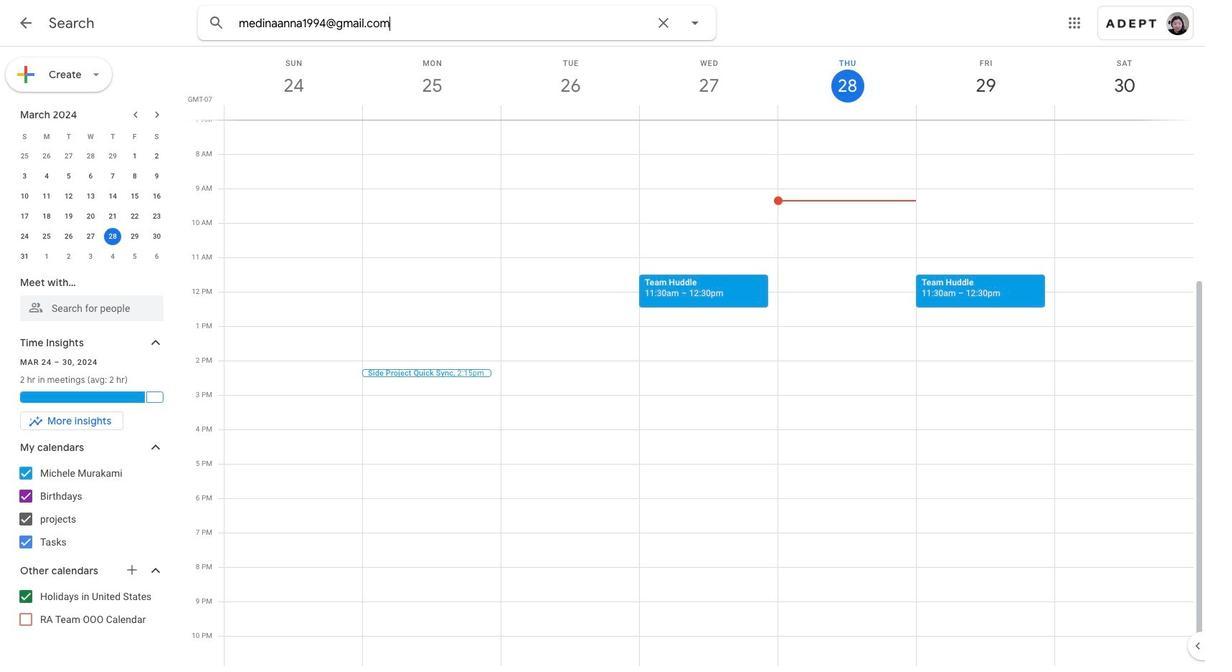 Task type: locate. For each thing, give the bounding box(es) containing it.
heading
[[49, 14, 95, 32]]

none search field search for people to meet
[[0, 270, 178, 321]]

february 26 element
[[38, 148, 55, 165]]

16 element
[[148, 188, 165, 205]]

1 column header from the left
[[224, 47, 363, 120]]

1 element
[[126, 148, 143, 165]]

add other calendars image
[[125, 563, 139, 578]]

grid
[[184, 47, 1206, 667]]

april 2 element
[[60, 248, 77, 266]]

15 element
[[126, 188, 143, 205]]

30 element
[[148, 228, 165, 245]]

column header
[[224, 47, 363, 120], [362, 47, 502, 120], [501, 47, 640, 120], [639, 47, 779, 120], [778, 47, 917, 120], [916, 47, 1056, 120], [1055, 47, 1194, 120]]

7 column header from the left
[[1055, 47, 1194, 120]]

2 element
[[148, 148, 165, 165]]

21 element
[[104, 208, 121, 225]]

4 element
[[38, 168, 55, 185]]

cell
[[102, 227, 124, 247]]

april 1 element
[[38, 248, 55, 266]]

None search field
[[198, 6, 716, 40], [0, 270, 178, 321], [198, 6, 716, 40]]

Search text field
[[239, 17, 647, 31]]

row
[[218, 94, 1206, 128], [14, 126, 168, 146], [14, 146, 168, 166], [14, 166, 168, 187], [14, 187, 168, 207], [14, 207, 168, 227], [14, 227, 168, 247], [14, 247, 168, 267]]

clear search image
[[649, 9, 678, 37]]

february 29 element
[[104, 148, 121, 165]]

26 element
[[60, 228, 77, 245]]

april 3 element
[[82, 248, 99, 266]]

31 element
[[16, 248, 33, 266]]

search image
[[202, 9, 231, 37]]

6 column header from the left
[[916, 47, 1056, 120]]

8 element
[[126, 168, 143, 185]]

april 6 element
[[148, 248, 165, 266]]

february 28 element
[[82, 148, 99, 165]]

18 element
[[38, 208, 55, 225]]

27 element
[[82, 228, 99, 245]]

my calendars list
[[3, 462, 178, 554]]

row group
[[14, 146, 168, 267]]

3 element
[[16, 168, 33, 185]]

Search for people to meet text field
[[29, 296, 155, 321]]

10 element
[[16, 188, 33, 205]]

6 element
[[82, 168, 99, 185]]



Task type: vqa. For each thing, say whether or not it's contained in the screenshot.
from
no



Task type: describe. For each thing, give the bounding box(es) containing it.
march 2024 grid
[[14, 126, 168, 267]]

5 element
[[60, 168, 77, 185]]

24 element
[[16, 228, 33, 245]]

28, today element
[[104, 228, 121, 245]]

cell inside march 2024 grid
[[102, 227, 124, 247]]

april 5 element
[[126, 248, 143, 266]]

7 element
[[104, 168, 121, 185]]

2 column header from the left
[[362, 47, 502, 120]]

go back image
[[17, 14, 34, 32]]

20 element
[[82, 208, 99, 225]]

9 element
[[148, 168, 165, 185]]

13 element
[[82, 188, 99, 205]]

12 element
[[60, 188, 77, 205]]

22 element
[[126, 208, 143, 225]]

5 column header from the left
[[778, 47, 917, 120]]

29 element
[[126, 228, 143, 245]]

search options image
[[681, 9, 710, 37]]

23 element
[[148, 208, 165, 225]]

other calendars list
[[3, 586, 178, 631]]

february 25 element
[[16, 148, 33, 165]]

april 4 element
[[104, 248, 121, 266]]

19 element
[[60, 208, 77, 225]]

17 element
[[16, 208, 33, 225]]

february 27 element
[[60, 148, 77, 165]]

14 element
[[104, 188, 121, 205]]

25 element
[[38, 228, 55, 245]]

3 column header from the left
[[501, 47, 640, 120]]

4 column header from the left
[[639, 47, 779, 120]]

11 element
[[38, 188, 55, 205]]



